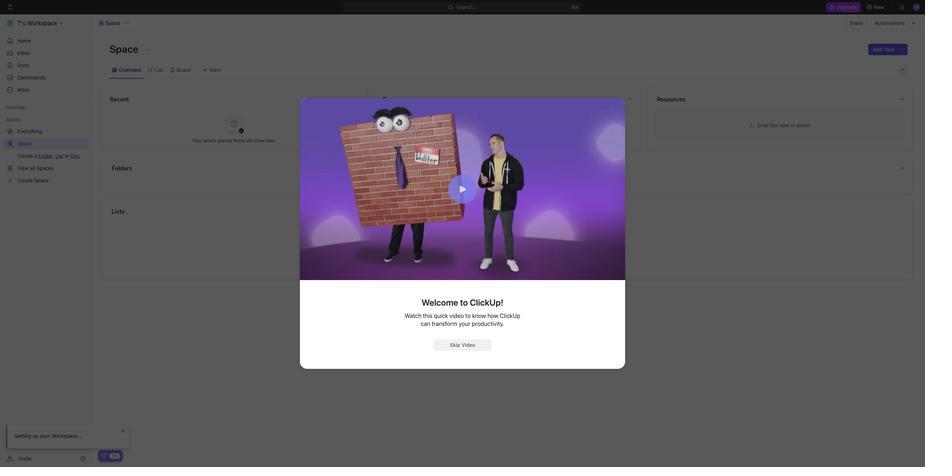 Task type: locate. For each thing, give the bounding box(es) containing it.
folders button
[[111, 164, 894, 173]]

add for add list
[[498, 258, 507, 264]]

to inside watch this quick video to know how clickup can transform your productivity.
[[466, 313, 471, 320]]

1 vertical spatial folders
[[493, 176, 510, 182]]

list left board link
[[155, 67, 163, 73]]

skip
[[450, 342, 460, 349]]

add down add a new list to your space
[[498, 258, 507, 264]]

up
[[33, 433, 38, 440]]

space
[[106, 20, 120, 26], [110, 43, 141, 55], [17, 141, 32, 147], [524, 247, 537, 252]]

resources
[[657, 96, 686, 103]]

no lists icon. image
[[493, 218, 522, 247]]

2 horizontal spatial add
[[873, 46, 883, 52]]

1 vertical spatial this
[[423, 313, 433, 320]]

1 horizontal spatial add
[[498, 258, 507, 264]]

skip video
[[450, 342, 476, 349]]

transform
[[432, 321, 458, 328]]

1 horizontal spatial space, , element
[[98, 20, 104, 26]]

your right up
[[40, 433, 50, 440]]

to down folders button
[[511, 176, 515, 182]]

here.
[[266, 138, 276, 143]]

to
[[791, 122, 795, 128], [521, 138, 525, 143], [511, 176, 515, 182], [508, 247, 513, 252], [460, 298, 468, 308], [466, 313, 471, 320]]

setting
[[14, 433, 31, 440]]

0 horizontal spatial docs
[[17, 62, 29, 68]]

space, , element
[[98, 20, 104, 26], [7, 140, 14, 148]]

add task
[[873, 46, 895, 52]]

show right will
[[254, 138, 265, 143]]

1 horizontal spatial show
[[517, 176, 528, 182]]

0 horizontal spatial your
[[40, 433, 50, 440]]

to left know
[[466, 313, 471, 320]]

to up video
[[460, 298, 468, 308]]

1 vertical spatial space, , element
[[7, 140, 14, 148]]

search...
[[457, 4, 477, 10]]

no
[[486, 176, 492, 182]]

add task button
[[869, 44, 900, 55]]

0 vertical spatial list
[[155, 67, 163, 73]]

show down folders button
[[517, 176, 528, 182]]

add a new list to your space
[[477, 247, 537, 252]]

no recent items image
[[220, 109, 249, 138]]

0 horizontal spatial s
[[9, 141, 12, 146]]

lists button
[[111, 208, 905, 216]]

docs
[[17, 62, 29, 68], [383, 96, 397, 103], [509, 138, 520, 143]]

recent
[[203, 138, 216, 143]]

this left location.
[[526, 138, 534, 143]]

0 horizontal spatial this
[[423, 313, 433, 320]]

1 horizontal spatial list
[[500, 247, 507, 252]]

2 vertical spatial docs
[[509, 138, 520, 143]]

0 horizontal spatial folders
[[112, 165, 132, 172]]

dashboards
[[17, 74, 45, 81]]

2 vertical spatial add
[[498, 258, 507, 264]]

folders
[[112, 165, 132, 172], [493, 176, 510, 182]]

your recent opened items will show here.
[[192, 138, 276, 143]]

1 vertical spatial show
[[517, 176, 528, 182]]

list right new
[[500, 247, 507, 252]]

your up "add list"
[[514, 247, 523, 252]]

no most used docs image
[[493, 109, 522, 138]]

your inside watch this quick video to know how clickup can transform your productivity.
[[459, 321, 471, 328]]

1 vertical spatial s
[[9, 141, 12, 146]]

0 vertical spatial your
[[514, 247, 523, 252]]

watch
[[405, 313, 422, 320]]

2 horizontal spatial docs
[[509, 138, 520, 143]]

you haven't added any docs to this location.
[[462, 138, 552, 143]]

1 horizontal spatial your
[[459, 321, 471, 328]]

2 horizontal spatial your
[[514, 247, 523, 252]]

list
[[155, 67, 163, 73], [500, 247, 507, 252], [508, 258, 516, 264]]

list down add a new list to your space
[[508, 258, 516, 264]]

s inside tree
[[9, 141, 12, 146]]

2 horizontal spatial list
[[508, 258, 516, 264]]

automations
[[875, 20, 905, 26]]

onboarding checklist button element
[[101, 454, 107, 460]]

list inside button
[[508, 258, 516, 264]]

favorites
[[6, 105, 25, 110]]

add list button
[[496, 257, 519, 265]]

add
[[873, 46, 883, 52], [477, 247, 485, 252], [498, 258, 507, 264]]

home
[[17, 38, 31, 44]]

lists
[[112, 209, 125, 215]]

your
[[514, 247, 523, 252], [459, 321, 471, 328], [40, 433, 50, 440]]

s inside s space
[[100, 21, 102, 25]]

0 vertical spatial this
[[526, 138, 534, 143]]

1 vertical spatial your
[[459, 321, 471, 328]]

add left task
[[873, 46, 883, 52]]

show
[[254, 138, 265, 143], [517, 176, 528, 182]]

0 horizontal spatial space, , element
[[7, 140, 14, 148]]

0 vertical spatial folders
[[112, 165, 132, 172]]

space, , element inside space tree
[[7, 140, 14, 148]]

0 vertical spatial docs
[[17, 62, 29, 68]]

drop
[[758, 122, 768, 128]]

this up can
[[423, 313, 433, 320]]

clickup!
[[470, 298, 504, 308]]

inbox
[[17, 50, 30, 56]]

share
[[850, 20, 864, 26]]

drop files here to attach
[[758, 122, 811, 128]]

sidebar navigation
[[0, 14, 92, 468]]

add left a
[[477, 247, 485, 252]]

0 vertical spatial add
[[873, 46, 883, 52]]

1 horizontal spatial folders
[[493, 176, 510, 182]]

add list
[[498, 258, 516, 264]]

space tree
[[3, 126, 89, 187]]

docs inside sidebar navigation
[[17, 62, 29, 68]]

0 horizontal spatial show
[[254, 138, 265, 143]]

to right 'any' at the right
[[521, 138, 525, 143]]

1 horizontal spatial s
[[100, 21, 102, 25]]

your down video
[[459, 321, 471, 328]]

s space
[[100, 20, 120, 26]]

2 vertical spatial list
[[508, 258, 516, 264]]

this inside watch this quick video to know how clickup can transform your productivity.
[[423, 313, 433, 320]]

productivity.
[[472, 321, 505, 328]]

1 horizontal spatial docs
[[383, 96, 397, 103]]

0 horizontal spatial add
[[477, 247, 485, 252]]

resources button
[[657, 95, 894, 104]]

1 vertical spatial add
[[477, 247, 485, 252]]

task
[[884, 46, 895, 52]]

0 vertical spatial show
[[254, 138, 265, 143]]

this
[[526, 138, 534, 143], [423, 313, 433, 320]]

0 vertical spatial s
[[100, 21, 102, 25]]

s
[[100, 21, 102, 25], [9, 141, 12, 146]]

home link
[[3, 35, 89, 47]]

0 horizontal spatial list
[[155, 67, 163, 73]]



Task type: vqa. For each thing, say whether or not it's contained in the screenshot.
your to the middle
yes



Task type: describe. For each thing, give the bounding box(es) containing it.
how
[[488, 313, 499, 320]]

list link
[[153, 65, 163, 75]]

new
[[490, 247, 499, 252]]

new
[[874, 4, 885, 10]]

any
[[501, 138, 508, 143]]

opened
[[217, 138, 233, 143]]

board
[[177, 67, 191, 73]]

items
[[234, 138, 245, 143]]

video
[[450, 313, 464, 320]]

1 vertical spatial docs
[[383, 96, 397, 103]]

0 vertical spatial space, , element
[[98, 20, 104, 26]]

folders inside button
[[112, 165, 132, 172]]

added
[[487, 138, 500, 143]]

space link
[[17, 138, 87, 150]]

docs link
[[3, 60, 89, 71]]

video
[[462, 342, 476, 349]]

here
[[780, 122, 790, 128]]

add for add task
[[873, 46, 883, 52]]

know
[[472, 313, 486, 320]]

files
[[770, 122, 779, 128]]

2 vertical spatial your
[[40, 433, 50, 440]]

⌘k
[[572, 4, 579, 10]]

1 horizontal spatial this
[[526, 138, 534, 143]]

inbox link
[[3, 47, 89, 59]]

invite
[[19, 456, 31, 462]]

quick
[[434, 313, 448, 320]]

spaces
[[6, 117, 21, 123]]

space inside tree
[[17, 141, 32, 147]]

onboarding checklist button image
[[101, 454, 107, 460]]

s for s space
[[100, 21, 102, 25]]

overview
[[119, 67, 141, 73]]

to right the here
[[791, 122, 795, 128]]

no folders to show
[[486, 176, 528, 182]]

1 vertical spatial list
[[500, 247, 507, 252]]

you
[[462, 138, 469, 143]]

upgrade
[[837, 4, 857, 10]]

new button
[[864, 1, 889, 13]]

workspace...
[[52, 433, 82, 440]]

share button
[[846, 17, 868, 29]]

can
[[421, 321, 430, 328]]

haven't
[[471, 138, 486, 143]]

overview link
[[118, 65, 141, 75]]

will
[[246, 138, 253, 143]]

clickup
[[500, 313, 521, 320]]

recent
[[110, 96, 129, 103]]

automations button
[[871, 18, 909, 29]]

board link
[[175, 65, 191, 75]]

welcome
[[422, 298, 458, 308]]

skip video button
[[434, 340, 492, 351]]

attach
[[797, 122, 811, 128]]

add for add a new list to your space
[[477, 247, 485, 252]]

welcome to clickup!
[[422, 298, 504, 308]]

favorites button
[[3, 103, 28, 112]]

upgrade link
[[827, 2, 861, 12]]

setting up your workspace...
[[14, 433, 82, 440]]

location.
[[535, 138, 552, 143]]

your
[[192, 138, 202, 143]]

1/4
[[112, 454, 118, 459]]

s for s
[[9, 141, 12, 146]]

watch this quick video to know how clickup can transform your productivity.
[[405, 313, 521, 328]]

to up "add list"
[[508, 247, 513, 252]]

dashboards link
[[3, 72, 89, 84]]

a
[[487, 247, 489, 252]]



